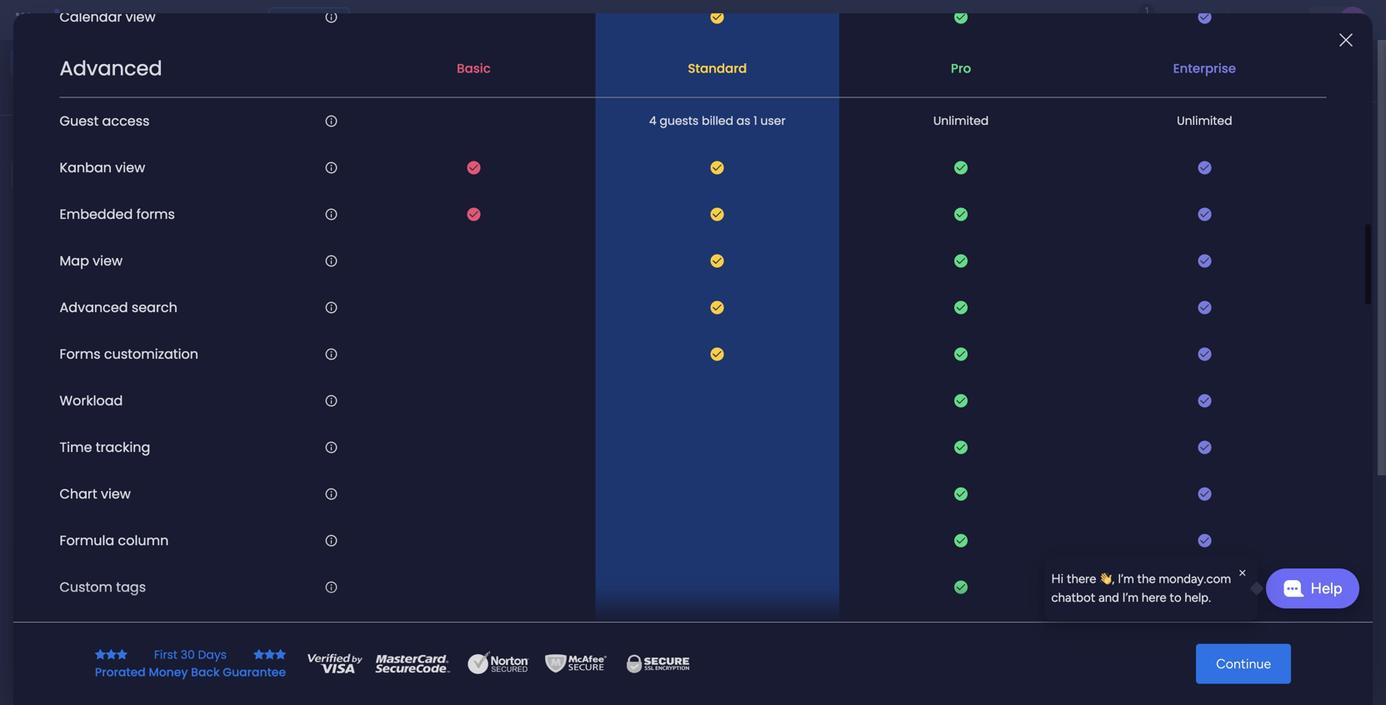 Task type: describe. For each thing, give the bounding box(es) containing it.
explore templates button
[[1121, 535, 1351, 568]]

invite
[[1153, 219, 1184, 234]]

recent
[[361, 72, 400, 88]]

embedded forms
[[60, 205, 175, 224]]

norton secured image
[[461, 652, 536, 677]]

your inside boost your workflow in minutes with ready-made templates
[[1159, 487, 1186, 503]]

guest access
[[60, 112, 150, 130]]

lottie animation image for project management
[[0, 538, 213, 706]]

templates image image
[[1126, 357, 1346, 472]]

0 vertical spatial management
[[168, 10, 259, 29]]

4 star image from the left
[[275, 650, 286, 661]]

1 star image from the left
[[95, 650, 106, 661]]

4 guests billed as 1 user
[[649, 113, 786, 129]]

getting started learn how monday.com works
[[1177, 646, 1335, 679]]

4
[[649, 113, 657, 129]]

team
[[1187, 219, 1217, 234]]

feedback
[[1172, 64, 1224, 79]]

complete
[[1153, 240, 1208, 255]]

1
[[754, 113, 757, 129]]

0 horizontal spatial your
[[330, 72, 357, 88]]

1 horizontal spatial project
[[303, 618, 347, 633]]

map view
[[60, 252, 123, 270]]

home
[[37, 56, 69, 70]]

help button
[[1266, 569, 1359, 609]]

my
[[38, 85, 54, 99]]

1 vertical spatial and
[[668, 302, 691, 318]]

advanced search
[[60, 298, 177, 317]]

our
[[1189, 261, 1209, 276]]

guests
[[660, 113, 699, 129]]

0 vertical spatial i'm
[[1118, 572, 1134, 587]]

track
[[545, 302, 577, 318]]

members
[[1220, 219, 1272, 234]]

install our mobile app link
[[1153, 259, 1361, 278]]

see
[[291, 13, 311, 27]]

inbox
[[450, 72, 484, 88]]

public board image
[[278, 616, 297, 635]]

view for calendar view
[[126, 7, 156, 26]]

2 unlimited from the left
[[1177, 113, 1232, 129]]

guest
[[60, 112, 99, 130]]

money
[[149, 665, 188, 681]]

there
[[1067, 572, 1096, 587]]

personal
[[580, 302, 631, 318]]

see plans button
[[269, 8, 349, 33]]

add to favorites image
[[472, 617, 488, 633]]

work management > main workspace
[[299, 645, 494, 659]]

forms customization
[[60, 345, 198, 364]]

kanban view
[[60, 158, 145, 177]]

explore templates
[[1182, 544, 1290, 559]]

chart view
[[60, 485, 131, 504]]

enable
[[1153, 197, 1190, 212]]

plans
[[314, 13, 342, 27]]

continue button
[[1196, 645, 1291, 685]]

0 vertical spatial and
[[487, 72, 509, 88]]

the
[[1137, 572, 1156, 587]]

mobile
[[1212, 261, 1250, 276]]

help
[[1311, 580, 1342, 598]]

3 star image from the left
[[264, 650, 275, 661]]

access for quickly
[[286, 72, 327, 88]]

customization
[[104, 345, 198, 364]]

profile
[[1211, 240, 1247, 255]]

boost your workflow in minutes with ready-made templates
[[1121, 487, 1338, 523]]

desktop
[[1193, 197, 1240, 212]]

how
[[1209, 665, 1231, 679]]

Search in workspace field
[[35, 165, 139, 184]]

getting
[[1177, 646, 1218, 660]]

notifications
[[1243, 197, 1316, 212]]

user
[[760, 113, 786, 129]]

works
[[1304, 665, 1335, 679]]

formula column
[[60, 532, 169, 550]]

tasks
[[635, 302, 665, 318]]

view for kanban view
[[115, 158, 145, 177]]

templates inside button
[[1230, 544, 1290, 559]]

notifications image
[[1090, 12, 1107, 28]]

as
[[736, 113, 750, 129]]

made
[[1160, 507, 1193, 523]]

map
[[60, 252, 89, 270]]

access for guest
[[102, 112, 150, 130]]

see plans
[[291, 13, 342, 27]]

minutes
[[1261, 487, 1309, 503]]

project management inside 'list box'
[[39, 205, 148, 219]]

hi
[[1051, 572, 1064, 587]]

column
[[118, 532, 169, 550]]

inspired
[[1183, 597, 1231, 613]]

enable desktop notifications link
[[1153, 196, 1361, 214]]

1 vertical spatial management
[[350, 618, 431, 633]]

project inside 'list box'
[[39, 205, 77, 219]]

monday marketplace image
[[1200, 12, 1217, 28]]

recently
[[281, 449, 342, 467]]

boards
[[109, 625, 156, 644]]

standard
[[688, 60, 747, 78]]

time tracking
[[60, 438, 150, 457]]



Task type: vqa. For each thing, say whether or not it's contained in the screenshot.
list box containing Project Management
no



Task type: locate. For each thing, give the bounding box(es) containing it.
1 horizontal spatial work
[[135, 10, 165, 29]]

advanced down "map view"
[[60, 298, 128, 317]]

templates
[[1196, 507, 1256, 523], [1230, 544, 1290, 559]]

forms
[[60, 345, 101, 364]]

&
[[1148, 597, 1156, 613]]

boost
[[1121, 487, 1156, 503]]

0 horizontal spatial lottie animation element
[[0, 538, 213, 706]]

chart
[[60, 485, 97, 504]]

view right map
[[93, 252, 123, 270]]

to
[[1170, 591, 1182, 606]]

unlimited up the account
[[1177, 113, 1232, 129]]

workload
[[60, 392, 123, 410]]

0 horizontal spatial project
[[39, 205, 77, 219]]

management down kanban view
[[80, 205, 148, 219]]

home link
[[10, 50, 203, 77]]

mastercard secure code image
[[371, 652, 454, 677]]

main
[[409, 645, 434, 659]]

tracking
[[96, 438, 150, 457]]

0 vertical spatial here
[[757, 302, 783, 318]]

and right the inbox
[[487, 72, 509, 88]]

formula
[[60, 532, 114, 550]]

view for map view
[[93, 252, 123, 270]]

1 vertical spatial management
[[327, 645, 396, 659]]

quickly access your recent boards, inbox and workspaces
[[238, 72, 584, 88]]

and down 👋,
[[1099, 591, 1119, 606]]

1 star image from the left
[[106, 650, 117, 661]]

0 horizontal spatial star image
[[106, 650, 117, 661]]

project management list box
[[0, 195, 213, 451]]

>
[[399, 645, 406, 659]]

0 horizontal spatial learn
[[1111, 597, 1144, 613]]

ssl encrypted image
[[616, 652, 699, 677]]

project right public board icon
[[303, 618, 347, 633]]

1 horizontal spatial management
[[327, 645, 396, 659]]

0 vertical spatial project management
[[39, 205, 148, 219]]

learn & get inspired
[[1111, 597, 1231, 613]]

verified by visa image
[[306, 652, 364, 677]]

unlimited down "pro"
[[933, 113, 989, 129]]

templates up chat bot icon
[[1230, 544, 1290, 559]]

monday.com
[[1159, 572, 1231, 587], [1234, 665, 1301, 679]]

your up made
[[1159, 487, 1186, 503]]

tags
[[116, 578, 146, 597]]

project management
[[39, 205, 148, 219], [303, 618, 431, 633]]

0 vertical spatial your
[[330, 72, 357, 88]]

forms
[[136, 205, 175, 224]]

in
[[1247, 487, 1258, 503]]

private boards
[[60, 625, 156, 644]]

1 horizontal spatial unlimited
[[1177, 113, 1232, 129]]

2 star image from the left
[[253, 650, 264, 661]]

work for monday
[[135, 10, 165, 29]]

1 horizontal spatial monday.com
[[1234, 665, 1301, 679]]

upload
[[1153, 176, 1193, 191]]

with
[[1312, 487, 1338, 503]]

0 horizontal spatial work
[[57, 85, 83, 99]]

1 horizontal spatial access
[[286, 72, 327, 88]]

1 horizontal spatial your
[[1159, 487, 1186, 503]]

search everything image
[[1241, 12, 1258, 28]]

custom
[[60, 578, 113, 597]]

monday.com inside 'getting started learn how monday.com works'
[[1234, 665, 1301, 679]]

mcafee secure image
[[543, 652, 609, 677]]

0 vertical spatial templates
[[1196, 507, 1256, 523]]

0 vertical spatial learn
[[1111, 597, 1144, 613]]

1 horizontal spatial here
[[1142, 591, 1166, 606]]

1 vertical spatial lottie animation image
[[0, 538, 213, 706]]

1 vertical spatial project
[[303, 618, 347, 633]]

management up quickly at the left of the page
[[168, 10, 259, 29]]

0 horizontal spatial management
[[168, 10, 259, 29]]

access
[[286, 72, 327, 88], [102, 112, 150, 130]]

project management down search in workspace field
[[39, 205, 148, 219]]

back
[[191, 665, 220, 681]]

templates inside boost your workflow in minutes with ready-made templates
[[1196, 507, 1256, 523]]

1 horizontal spatial project management
[[303, 618, 431, 633]]

i'm
[[1118, 572, 1134, 587], [1122, 591, 1139, 606]]

0 vertical spatial advanced
[[60, 55, 162, 82]]

complete profile link
[[1153, 238, 1361, 257]]

visited
[[346, 449, 392, 467]]

1 vertical spatial project management
[[303, 618, 431, 633]]

advanced for advanced
[[60, 55, 162, 82]]

star image down public board icon
[[275, 650, 286, 661]]

track personal tasks and reminders here
[[545, 302, 783, 318]]

first 30 days
[[154, 648, 227, 664]]

star image up guarantee
[[253, 650, 264, 661]]

and
[[487, 72, 509, 88], [668, 302, 691, 318], [1099, 591, 1119, 606]]

project
[[39, 205, 77, 219], [303, 618, 347, 633]]

1 horizontal spatial management
[[350, 618, 431, 633]]

workspace
[[437, 645, 494, 659]]

private
[[60, 625, 105, 644]]

star image left component image
[[264, 650, 275, 661]]

star image up prorated
[[106, 650, 117, 661]]

learn left the &
[[1111, 597, 1144, 613]]

chat bot icon image
[[1283, 581, 1304, 598]]

your left recent
[[330, 72, 357, 88]]

dialog
[[1045, 557, 1258, 621]]

lottie animation image
[[639, 40, 1108, 103], [0, 538, 213, 706]]

star image up prorated
[[117, 650, 127, 661]]

here inside the hi there 👋,  i'm the monday.com chatbot and i'm here to help.
[[1142, 591, 1166, 606]]

1 unlimited from the left
[[933, 113, 989, 129]]

boards,
[[403, 72, 447, 88]]

chatbot
[[1051, 591, 1095, 606]]

1 vertical spatial here
[[1142, 591, 1166, 606]]

enterprise
[[1173, 60, 1236, 78]]

hi there 👋,  i'm the monday.com chatbot and i'm here to help.
[[1051, 572, 1231, 606]]

invite members image
[[1164, 12, 1180, 28]]

and inside the hi there 👋,  i'm the monday.com chatbot and i'm here to help.
[[1099, 591, 1119, 606]]

project management up work management > main workspace
[[303, 618, 431, 633]]

0 horizontal spatial project management
[[39, 205, 148, 219]]

management left >
[[327, 645, 396, 659]]

advanced down monday
[[60, 55, 162, 82]]

lottie animation image for quickly access your recent boards, inbox and workspaces
[[639, 40, 1108, 103]]

advanced for advanced search
[[60, 298, 128, 317]]

workflow
[[1189, 487, 1244, 503]]

learn
[[1111, 597, 1144, 613], [1177, 665, 1206, 679]]

0 vertical spatial lottie animation element
[[639, 40, 1108, 103]]

access down the my work link
[[102, 112, 150, 130]]

my work link
[[10, 78, 203, 105]]

0 vertical spatial access
[[286, 72, 327, 88]]

1 vertical spatial access
[[102, 112, 150, 130]]

access right quickly at the left of the page
[[286, 72, 327, 88]]

2 vertical spatial work
[[299, 645, 325, 659]]

view right calendar
[[126, 7, 156, 26]]

and right tasks
[[668, 302, 691, 318]]

lottie animation element
[[639, 40, 1108, 103], [0, 538, 213, 706]]

calendar
[[60, 7, 122, 26]]

1 vertical spatial templates
[[1230, 544, 1290, 559]]

work right component image
[[299, 645, 325, 659]]

2 horizontal spatial work
[[299, 645, 325, 659]]

invite team members link
[[1153, 217, 1361, 236]]

view right chart
[[101, 485, 131, 504]]

1 vertical spatial learn
[[1177, 665, 1206, 679]]

monday.com inside the hi there 👋,  i'm the monday.com chatbot and i'm here to help.
[[1159, 572, 1231, 587]]

project down search in workspace field
[[39, 205, 77, 219]]

reminders
[[694, 302, 753, 318]]

1 horizontal spatial star image
[[253, 650, 264, 661]]

2 horizontal spatial and
[[1099, 591, 1119, 606]]

work right monday
[[135, 10, 165, 29]]

1 vertical spatial i'm
[[1122, 591, 1139, 606]]

custom tags
[[60, 578, 146, 597]]

0 horizontal spatial lottie animation image
[[0, 538, 213, 706]]

work right my
[[57, 85, 83, 99]]

here right reminders
[[757, 302, 783, 318]]

1 vertical spatial lottie animation element
[[0, 538, 213, 706]]

1 horizontal spatial and
[[668, 302, 691, 318]]

👋,
[[1099, 572, 1115, 587]]

1 vertical spatial work
[[57, 85, 83, 99]]

help image
[[1278, 12, 1294, 28]]

0 horizontal spatial access
[[102, 112, 150, 130]]

my work
[[38, 85, 83, 99]]

learn inside 'getting started learn how monday.com works'
[[1177, 665, 1206, 679]]

templates down workflow
[[1196, 507, 1256, 523]]

i'm left the &
[[1122, 591, 1139, 606]]

1 horizontal spatial learn
[[1177, 665, 1206, 679]]

setup
[[1153, 155, 1186, 170]]

1 advanced from the top
[[60, 55, 162, 82]]

2 vertical spatial and
[[1099, 591, 1119, 606]]

management inside project management 'list box'
[[80, 205, 148, 219]]

upload your photo link
[[1153, 174, 1361, 193]]

pro
[[951, 60, 971, 78]]

app
[[1253, 261, 1276, 276]]

kanban
[[60, 158, 112, 177]]

1 horizontal spatial lottie animation image
[[639, 40, 1108, 103]]

getting started element
[[1111, 629, 1361, 695]]

0 vertical spatial management
[[80, 205, 148, 219]]

unlimited
[[933, 113, 989, 129], [1177, 113, 1232, 129]]

0 horizontal spatial unlimited
[[933, 113, 989, 129]]

work for my
[[57, 85, 83, 99]]

monday.com up the help.
[[1159, 572, 1231, 587]]

explore
[[1182, 544, 1227, 559]]

1 image
[[1139, 1, 1154, 20]]

view for chart view
[[101, 485, 131, 504]]

ready-
[[1121, 507, 1160, 523]]

select product image
[[15, 12, 32, 28]]

management up work management > main workspace
[[350, 618, 431, 633]]

search
[[132, 298, 177, 317]]

0 vertical spatial work
[[135, 10, 165, 29]]

monday work management
[[74, 10, 259, 29]]

0 horizontal spatial here
[[757, 302, 783, 318]]

recently visited
[[281, 449, 392, 467]]

view
[[126, 7, 156, 26], [115, 158, 145, 177], [93, 252, 123, 270], [101, 485, 131, 504]]

2 advanced from the top
[[60, 298, 128, 317]]

1 vertical spatial advanced
[[60, 298, 128, 317]]

i'm right 👋,
[[1118, 572, 1134, 587]]

0 horizontal spatial management
[[80, 205, 148, 219]]

1 vertical spatial monday.com
[[1234, 665, 1301, 679]]

update feed image
[[1127, 12, 1143, 28]]

management
[[168, 10, 259, 29], [327, 645, 396, 659]]

lottie animation element for project management
[[0, 538, 213, 706]]

account
[[1189, 155, 1237, 170]]

star image down private boards
[[95, 650, 106, 661]]

lottie animation element for quickly access your recent boards, inbox and workspaces
[[639, 40, 1108, 103]]

view right kanban in the left top of the page
[[115, 158, 145, 177]]

greg robinson image
[[1339, 7, 1366, 33]]

setup account upload your photo enable desktop notifications invite team members complete profile install our mobile app
[[1153, 155, 1316, 276]]

guarantee
[[223, 665, 286, 681]]

0 vertical spatial lottie animation image
[[639, 40, 1108, 103]]

days
[[198, 648, 227, 664]]

help.
[[1185, 591, 1211, 606]]

0 vertical spatial project
[[39, 205, 77, 219]]

30
[[181, 648, 195, 664]]

star image
[[95, 650, 106, 661], [117, 650, 127, 661], [264, 650, 275, 661], [275, 650, 286, 661]]

embedded
[[60, 205, 133, 224]]

calendar view
[[60, 7, 156, 26]]

here down the
[[1142, 591, 1166, 606]]

monday.com down the started
[[1234, 665, 1301, 679]]

setup account link
[[1153, 153, 1361, 172]]

monday
[[74, 10, 131, 29]]

1 horizontal spatial lottie animation element
[[639, 40, 1108, 103]]

0 horizontal spatial and
[[487, 72, 509, 88]]

2 star image from the left
[[117, 650, 127, 661]]

star image
[[106, 650, 117, 661], [253, 650, 264, 661]]

option
[[0, 197, 213, 200]]

1 vertical spatial your
[[1159, 487, 1186, 503]]

billed
[[702, 113, 733, 129]]

0 horizontal spatial monday.com
[[1159, 572, 1231, 587]]

component image
[[278, 643, 293, 658]]

learn down getting at the bottom right
[[1177, 665, 1206, 679]]

dialog containing hi there 👋,  i'm the monday.com
[[1045, 557, 1258, 621]]

0 vertical spatial monday.com
[[1159, 572, 1231, 587]]



